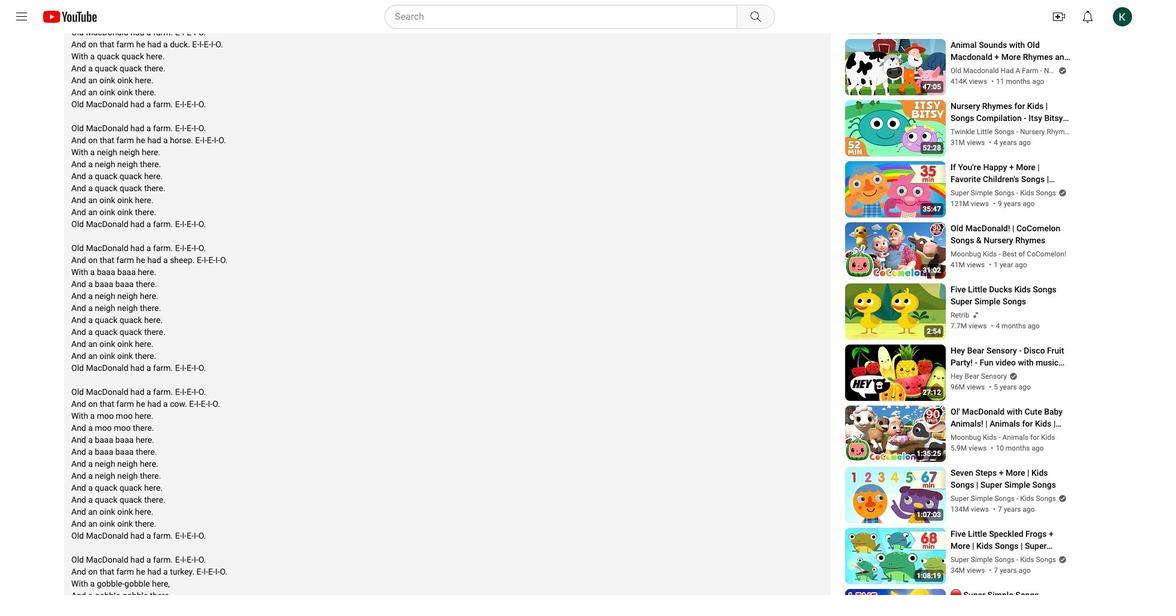 Task type: locate. For each thing, give the bounding box(es) containing it.
verified image for if you're happy + more | favorite children's songs | super simple songs by super simple songs - kids songs 121,165,233 views 9 years ago 35 minutes element
[[1057, 189, 1067, 197]]

3 verified image from the top
[[1057, 494, 1067, 503]]

official artist channel image
[[970, 311, 981, 319]]

0 vertical spatial verified image
[[1057, 66, 1067, 75]]

2 minutes, 54 seconds image
[[925, 326, 944, 338]]

1 hour, 8 minutes, 19 seconds image
[[915, 570, 944, 582]]

hey bear sensory - disco fruit party! - fun video with music and dancing ! by hey bear sensory 96,116,984 views 5 years ago 27 minutes element
[[951, 345, 1072, 369]]

verified image down hey bear sensory - disco fruit party! - fun video with music and dancing ! by hey bear sensory 96,116,984 views 5 years ago 27 minutes element
[[1007, 372, 1018, 380]]

1 vertical spatial verified image
[[1007, 372, 1018, 380]]

2 verified image from the top
[[1057, 189, 1067, 197]]

0 horizontal spatial verified image
[[1007, 372, 1018, 380]]

1 hour, 7 minutes, 3 seconds image
[[915, 509, 944, 521]]

avatar image image
[[1114, 7, 1133, 26]]

if you're happy + more | favorite children's songs | super simple songs by super simple songs - kids songs 121,165,233 views 9 years ago 35 minutes element
[[951, 161, 1072, 185]]

1 horizontal spatial verified image
[[1057, 66, 1067, 75]]

verified image down animal sounds with old macdonald + more rhymes and songs for kids by old macdonald had a farm - nursery rhymes for kids 414,644 views 11 months ago 47 minutes element
[[1057, 66, 1067, 75]]

verified image
[[1057, 66, 1067, 75], [1007, 372, 1018, 380]]

five little ducks   kids songs   super simple songs by retrib 7,757,997 views 4 months ago 2 minutes, 54 seconds element
[[951, 284, 1072, 308]]

old macdonald! | cocomelon songs & nursery rhymes by moonbug kids - best of cocomelon! 41,761,314 views 1 year ago 31 minutes element
[[951, 222, 1072, 246]]

1 verified image from the top
[[1057, 5, 1067, 14]]

Search text field
[[395, 9, 735, 25]]

seven steps + more | kids songs | super simple songs by super simple songs - kids songs 134,084,050 views 7 years ago 1 hour, 7 minutes element
[[951, 467, 1072, 491]]

verified image
[[1057, 5, 1067, 14], [1057, 189, 1067, 197], [1057, 494, 1067, 503], [1057, 555, 1067, 564]]

4 verified image from the top
[[1057, 555, 1067, 564]]

verified image for five little speckled frogs + more | kids songs | super simple songs by super simple songs - kids songs 34,049,912 views 7 years ago 1 hour, 8 minutes element
[[1057, 555, 1067, 564]]

None search field
[[363, 5, 778, 29]]

nursery rhymes for kids | songs compilation - itsy bitsy spider + more children songs by twinkle little songs - nursery rhymes 31,710,855 views 4 years ago 52 minutes element
[[951, 100, 1072, 124]]

35 minutes, 47 seconds image
[[921, 203, 944, 215]]

31 minutes, 2 seconds image
[[921, 264, 944, 276]]



Task type: vqa. For each thing, say whether or not it's contained in the screenshot.
I believed him.
no



Task type: describe. For each thing, give the bounding box(es) containing it.
1 hour, 35 minutes, 25 seconds image
[[915, 448, 944, 460]]

27 minutes, 12 seconds image
[[921, 387, 944, 399]]

🔴  super simple songs bedtime livestream 🌟🦉💤 | kids nap songs | super simple songs by super simple live - 24 hour livestreams for kids 609,678 views streamed 1 month ago 1 hour, 18 minutes element
[[951, 589, 1072, 595]]

verified image for seven steps + more | kids songs | super simple songs by super simple songs - kids songs 134,084,050 views 7 years ago 1 hour, 7 minutes element
[[1057, 494, 1067, 503]]

animal sounds with old macdonald + more rhymes and songs for kids by old macdonald had a farm - nursery rhymes for kids 414,644 views 11 months ago 47 minutes element
[[951, 39, 1072, 63]]

five little speckled frogs + more | kids songs | super simple songs by super simple songs - kids songs 34,049,912 views 7 years ago 1 hour, 8 minutes element
[[951, 528, 1072, 552]]

verified image for animal sounds with old macdonald + more rhymes and songs for kids by old macdonald had a farm - nursery rhymes for kids 414,644 views 11 months ago 47 minutes element
[[1057, 66, 1067, 75]]

46 minutes, 55 seconds image
[[921, 20, 944, 32]]

ol' macdonald with cute baby animals! | animals for kids | funny cartoons | learn about animals by moonbug kids - animals for kids 5,929,329 views 10 months ago 1 hour, 35 minutes element
[[951, 406, 1072, 430]]

verified image for hey bear sensory - disco fruit party! - fun video with music and dancing ! by hey bear sensory 96,116,984 views 5 years ago 27 minutes element
[[1007, 372, 1018, 380]]

52 minutes, 28 seconds image
[[921, 142, 944, 154]]

47 minutes, 5 seconds image
[[921, 81, 944, 93]]



